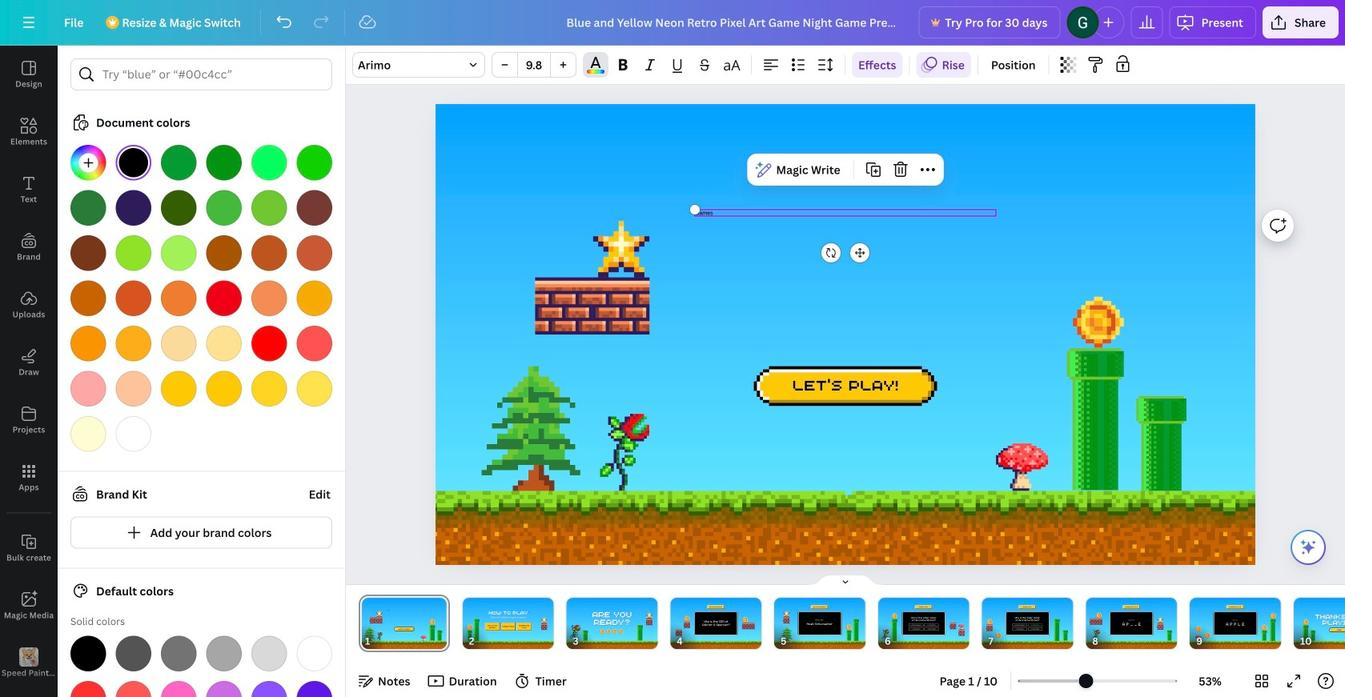 Task type: describe. For each thing, give the bounding box(es) containing it.
#ffc49c image
[[116, 371, 151, 407]]

#ffc49c image
[[116, 371, 151, 407]]

Design title text field
[[554, 6, 913, 38]]

#44ba3b image
[[206, 190, 242, 226]]

#f68c55 image
[[252, 281, 287, 316]]

violet #5e17eb image
[[297, 682, 332, 698]]

violet #5e17eb image
[[297, 682, 332, 698]]

black #000000 image
[[70, 636, 106, 672]]

coral red #ff5757 image
[[116, 682, 151, 698]]

gray #a6a6a6 image
[[206, 636, 242, 672]]

#f99500 image
[[70, 326, 106, 362]]

hide pages image
[[807, 574, 884, 587]]

light gray #d9d9d9 image
[[252, 636, 287, 672]]

#10d000 image
[[297, 145, 332, 181]]

#a2f255 image
[[161, 236, 197, 271]]

black #000000 image
[[70, 636, 106, 672]]

dark gray #545454 image
[[116, 636, 151, 672]]

#fde292 image
[[206, 326, 242, 362]]

#8fe229 image
[[116, 236, 151, 271]]

#ff5252 image
[[297, 326, 332, 362]]

#a2f255 image
[[161, 236, 197, 271]]

#79361a image
[[70, 236, 106, 271]]

page 1 image
[[359, 598, 450, 650]]

#ffa7a6 image
[[70, 371, 106, 407]]

add a new color image
[[70, 145, 106, 181]]

#ffa7a6 image
[[70, 371, 106, 407]]

#f99500 image
[[70, 326, 106, 362]]

#f8ab00 image
[[297, 281, 332, 316]]

#10d000 image
[[297, 145, 332, 181]]

#f00016 image
[[206, 281, 242, 316]]

#da531f image
[[116, 281, 151, 316]]

#6fc72f image
[[252, 190, 287, 226]]



Task type: locate. For each thing, give the bounding box(es) containing it.
#ef7d30 image
[[161, 281, 197, 316], [161, 281, 197, 316]]

quick actions image
[[1299, 538, 1318, 558]]

#287b38 image
[[70, 190, 106, 226], [70, 190, 106, 226]]

magenta #cb6ce6 image
[[206, 682, 242, 698]]

#ff0000 image
[[252, 326, 287, 362], [252, 326, 287, 362]]

#009b32 image
[[161, 145, 197, 181]]

#ff5252 image
[[297, 326, 332, 362]]

bright red #ff3131 image
[[70, 682, 106, 698], [70, 682, 106, 698]]

#ffc800 image
[[161, 371, 197, 407], [161, 371, 197, 407]]

purple #8c52ff image
[[252, 682, 287, 698], [252, 682, 287, 698]]

– – number field
[[523, 57, 545, 72]]

add a new color image
[[70, 145, 106, 181]]

gray #a6a6a6 image
[[206, 636, 242, 672]]

#fffcd2 image
[[70, 417, 106, 452], [70, 417, 106, 452]]

group
[[492, 52, 577, 78]]

Page title text field
[[377, 634, 384, 650]]

side panel tab list
[[0, 46, 58, 698]]

light gray #d9d9d9 image
[[252, 636, 287, 672]]

#f68c55 image
[[252, 281, 287, 316]]

#000000 image
[[116, 145, 151, 181], [116, 145, 151, 181]]

#345e00 image
[[161, 190, 197, 226], [161, 190, 197, 226]]

#753a34 image
[[297, 190, 332, 226], [297, 190, 332, 226]]

#009b32 image
[[161, 145, 197, 181]]

#fdda9d image
[[161, 326, 197, 362]]

#c95934 image
[[297, 236, 332, 271], [297, 236, 332, 271]]

main menu bar
[[0, 0, 1346, 46]]

gray #737373 image
[[161, 636, 197, 672], [161, 636, 197, 672]]

#da531f image
[[116, 281, 151, 316]]

#fde292 image
[[206, 326, 242, 362]]

#fdda9d image
[[161, 326, 197, 362]]

#a95400 image
[[206, 236, 242, 271]]

#79361a image
[[70, 236, 106, 271]]

#0fff5e image
[[252, 145, 287, 181], [252, 145, 287, 181]]

#6fc72f image
[[252, 190, 287, 226]]

#ffe24c image
[[297, 371, 332, 407]]

#f8ab00 image
[[297, 281, 332, 316]]

#ca6300 image
[[70, 281, 106, 316], [70, 281, 106, 316]]

#fdad16 image
[[116, 326, 151, 362], [116, 326, 151, 362]]

#ffd524 image
[[252, 371, 287, 407], [252, 371, 287, 407]]

magenta #cb6ce6 image
[[206, 682, 242, 698]]

#be551f image
[[252, 236, 287, 271], [252, 236, 287, 271]]

color range image
[[587, 70, 605, 74], [587, 70, 605, 74]]

#8fe229 image
[[116, 236, 151, 271]]

dark gray #545454 image
[[116, 636, 151, 672]]

#a95400 image
[[206, 236, 242, 271]]

Try "blue" or "#00c4cc" search field
[[103, 59, 322, 90]]

white #ffffff image
[[297, 636, 332, 672], [297, 636, 332, 672]]

#ffe24c image
[[297, 371, 332, 407]]

#f00016 image
[[206, 281, 242, 316]]

#ffffff image
[[116, 417, 151, 452], [116, 417, 151, 452]]

#2e1b5b image
[[116, 190, 151, 226], [116, 190, 151, 226]]

#44ba3b image
[[206, 190, 242, 226]]

pink #ff66c4 image
[[161, 682, 197, 698]]

#029316 image
[[206, 145, 242, 181], [206, 145, 242, 181]]

Zoom button
[[1185, 669, 1237, 694]]

pink #ff66c4 image
[[161, 682, 197, 698]]

#ffc803 image
[[206, 371, 242, 407], [206, 371, 242, 407]]

coral red #ff5757 image
[[116, 682, 151, 698]]



Task type: vqa. For each thing, say whether or not it's contained in the screenshot.
Get started in Canva Presentation
no



